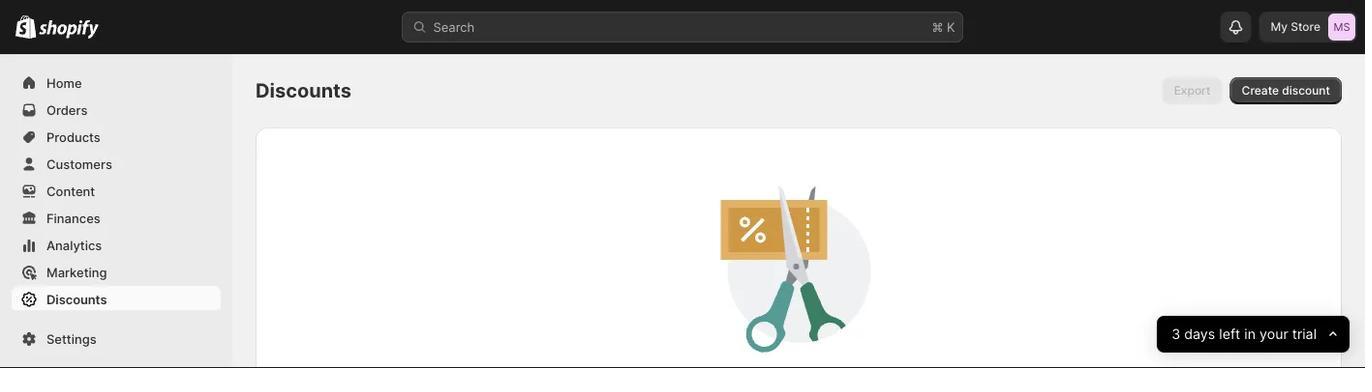 Task type: locate. For each thing, give the bounding box(es) containing it.
customers
[[46, 157, 112, 172]]

create discount
[[1242, 84, 1331, 98]]

⌘ k
[[932, 19, 955, 34]]

my store image
[[1329, 14, 1356, 41]]

shopify image
[[15, 15, 36, 38], [39, 20, 99, 39]]

finances
[[46, 211, 101, 226]]

sales
[[19, 336, 50, 350]]

analytics link
[[12, 232, 221, 260]]

0 horizontal spatial discounts
[[46, 292, 107, 307]]

0 horizontal spatial shopify image
[[15, 15, 36, 38]]

marketing
[[46, 265, 107, 280]]

⌘
[[932, 19, 944, 34]]

settings link
[[12, 326, 221, 353]]

1 horizontal spatial discounts
[[256, 79, 352, 103]]

search
[[433, 19, 475, 34]]

discounts
[[256, 79, 352, 103], [46, 292, 107, 307]]

create
[[1242, 84, 1279, 98]]

channels
[[53, 336, 104, 350]]

discounts link
[[12, 287, 221, 314]]

content link
[[12, 178, 221, 205]]

discount
[[1282, 84, 1331, 98]]

1 vertical spatial discounts
[[46, 292, 107, 307]]

0 vertical spatial discounts
[[256, 79, 352, 103]]

marketing link
[[12, 260, 221, 287]]

ms button
[[1259, 12, 1358, 43]]



Task type: vqa. For each thing, say whether or not it's contained in the screenshot.
Analytics
yes



Task type: describe. For each thing, give the bounding box(es) containing it.
sales channels button
[[12, 329, 221, 356]]

orders link
[[12, 97, 221, 124]]

products
[[46, 130, 101, 145]]

k
[[947, 19, 955, 34]]

1 horizontal spatial shopify image
[[39, 20, 99, 39]]

home link
[[12, 70, 221, 97]]

analytics
[[46, 238, 102, 253]]

export button
[[1163, 77, 1223, 105]]

customers link
[[12, 151, 221, 178]]

settings
[[46, 332, 97, 347]]

content
[[46, 184, 95, 199]]

finances link
[[12, 205, 221, 232]]

create discount button
[[1230, 77, 1342, 105]]

export
[[1174, 84, 1211, 98]]

orders
[[46, 103, 88, 118]]

sales channels
[[19, 336, 104, 350]]

home
[[46, 76, 82, 91]]

products link
[[12, 124, 221, 151]]



